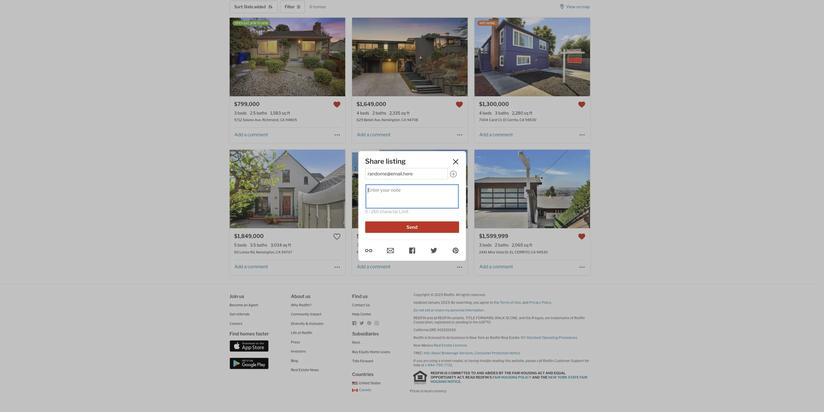 Task type: vqa. For each thing, say whether or not it's contained in the screenshot.


Task type: describe. For each thing, give the bounding box(es) containing it.
rights
[[461, 293, 470, 297]]

canadian flag image
[[353, 390, 358, 393]]

2 vertical spatial in
[[421, 390, 424, 394]]

0 horizontal spatial and
[[477, 372, 485, 376]]

united states
[[359, 382, 381, 386]]

ft for $1,300,000
[[530, 111, 533, 116]]

listing
[[386, 158, 406, 166]]

hot home
[[480, 22, 496, 25]]

updated
[[414, 301, 428, 305]]

. down committed
[[461, 380, 462, 385]]

4 for $1,300,000
[[480, 111, 482, 116]]

1 horizontal spatial cerrito,
[[508, 118, 519, 122]]

3.5
[[250, 243, 256, 248]]

Enter your note text field
[[368, 188, 457, 207]]

download the redfin app from the google play store image
[[230, 358, 269, 370]]

screen
[[441, 359, 452, 364]]

licenses
[[453, 344, 468, 348]]

us for find us
[[363, 294, 368, 300]]

by
[[499, 372, 504, 376]]

5712 solano ave, richmond, ca 94805
[[234, 118, 297, 122]]

community impact
[[291, 313, 322, 317]]

life at redfin
[[291, 331, 313, 336]]

4 beds for $1,649,000
[[357, 111, 370, 116]]

terms
[[500, 301, 510, 305]]

1 vertical spatial in
[[466, 336, 469, 340]]

2 photo of 5712 solano ave, richmond, ca 94805 image from the left
[[230, 18, 346, 97]]

redfin?
[[299, 303, 312, 308]]

1 vertical spatial cerrito,
[[396, 250, 408, 255]]

7732
[[444, 364, 453, 368]]

business
[[452, 336, 466, 340]]

baths for $1,300,000
[[499, 111, 509, 116]]

share listing
[[366, 158, 406, 166]]

personal
[[451, 309, 465, 313]]

2 photo of 629 beloit ave, kensington, ca 94708 image from the left
[[352, 18, 468, 97]]

dr,
[[505, 250, 510, 255]]

94530 for $895,000
[[414, 250, 425, 255]]

1pm
[[250, 22, 256, 25]]

94530 for $1,599,999
[[537, 250, 548, 255]]

0 horizontal spatial real
[[291, 369, 298, 373]]

1,583
[[271, 111, 281, 116]]

0 vertical spatial at
[[298, 331, 301, 336]]

ny standard operating procedures link
[[521, 336, 578, 340]]

94530 down "2,280 sq ft"
[[526, 118, 537, 122]]

kensington, for $1,849,000
[[256, 250, 275, 255]]

0 vertical spatial real
[[502, 336, 509, 340]]

baths for $1,849,000
[[257, 243, 268, 248]]

3 beds for $895,000
[[357, 243, 370, 248]]

richmond,
[[262, 118, 279, 122]]

1 photo of 6823 glen mawr ave, el cerrito, ca 94530 image from the left
[[237, 150, 353, 229]]

community
[[291, 313, 310, 317]]

Email Address email field
[[368, 172, 445, 177]]

ca right 'cerrito,'
[[532, 250, 536, 255]]

the inside redfin is committed to and abides by the fair housing act and equal opportunity act. read redfin's
[[505, 372, 512, 376]]

3,034 sq ft
[[271, 243, 291, 248]]

3 for $799,000
[[234, 111, 237, 116]]

trec: info about brokerage services , consumer protection notice
[[414, 351, 521, 356]]

add a comment button for $1,649,000
[[357, 132, 391, 138]]

1 vertical spatial to
[[443, 336, 446, 340]]

sq for $1,649,000
[[402, 111, 406, 116]]

0 horizontal spatial about
[[291, 294, 305, 300]]

reserved.
[[471, 293, 486, 297]]

act.
[[458, 376, 465, 380]]

1,583 sq ft
[[271, 111, 290, 116]]

if you are using a screen reader, or having trouble reading this website, please call redfin customer support for help at
[[414, 359, 590, 368]]

ca down "2,280 sq ft"
[[520, 118, 525, 122]]

all
[[434, 316, 438, 321]]

having
[[469, 359, 480, 364]]

bay equity home loans
[[353, 350, 391, 355]]

2 photo of 7004 carol ct, el cerrito, ca 94530 image from the left
[[475, 18, 591, 97]]

3.5 baths
[[250, 243, 268, 248]]

not
[[419, 309, 425, 313]]

life
[[291, 331, 297, 336]]

2 baths for $1,649,000
[[373, 111, 387, 116]]

sq for $1,849,000
[[283, 243, 287, 248]]

0 horizontal spatial or
[[431, 309, 435, 313]]

news
[[310, 369, 319, 373]]

redfin for is
[[431, 372, 444, 376]]

1 photo of 5712 solano ave, richmond, ca 94805 image from the left
[[114, 18, 230, 97]]

$1,849,000
[[234, 234, 264, 240]]

1 vertical spatial new
[[414, 344, 421, 348]]

fair inside new york state fair housing notice
[[580, 376, 588, 380]]

consumer protection notice link
[[475, 351, 521, 356]]

favorite button image for $1,300,000
[[579, 101, 586, 109]]

homes for 6
[[313, 4, 326, 9]]

favorite button checkbox for $1,300,000
[[579, 101, 586, 109]]

1 horizontal spatial about
[[431, 351, 441, 356]]

and right 'score,'
[[519, 316, 525, 321]]

an
[[244, 303, 248, 308]]

character
[[380, 210, 399, 215]]

view on map button
[[560, 1, 591, 13]]

at inside 'if you are using a screen reader, or having trouble reading this website, please call redfin customer support for help at'
[[422, 364, 425, 368]]

3 photo of 2441 mira vista dr, el cerrito, ca 94530 image from the left
[[591, 150, 707, 229]]

1 horizontal spatial the
[[494, 301, 500, 305]]

act
[[538, 372, 545, 376]]

trouble
[[480, 359, 492, 364]]

call
[[537, 359, 543, 364]]

find homes faster
[[230, 332, 269, 337]]

notice
[[448, 380, 461, 385]]

housing inside new york state fair housing notice
[[431, 380, 447, 385]]

0 vertical spatial el
[[504, 118, 507, 122]]

fair inside redfin is committed to and abides by the fair housing act and equal opportunity act. read redfin's
[[513, 372, 521, 376]]

my
[[445, 309, 450, 313]]

state
[[569, 376, 580, 380]]

housing inside redfin is committed to and abides by the fair housing act and equal opportunity act. read redfin's
[[521, 372, 537, 376]]

add a comment button for $1,300,000
[[480, 132, 514, 138]]

a for $1,300,000
[[490, 132, 492, 138]]

2 for $1,649,000
[[373, 111, 375, 116]]

beds for $1,599,999
[[483, 243, 492, 248]]

redfin.
[[444, 293, 456, 297]]

copyright: © 2023 redfin. all rights reserved.
[[414, 293, 486, 297]]

please
[[526, 359, 537, 364]]

sort
[[234, 4, 243, 9]]

ca down 1,583 sq ft
[[280, 118, 285, 122]]

redfin down &
[[302, 331, 313, 336]]

comment for $1,599,999
[[493, 265, 514, 270]]

is
[[445, 372, 448, 376]]

and right use
[[523, 301, 529, 305]]

are inside redfin and all redfin variants, title forward, walk score, and the r logos, are trademarks of redfin corporation, registered or pending in the uspto.
[[546, 316, 551, 321]]

ft for $1,649,000
[[407, 111, 410, 116]]

250
[[371, 210, 379, 215]]

home
[[370, 350, 380, 355]]

canada
[[359, 389, 372, 393]]

brokerage
[[442, 351, 459, 356]]

sq for $1,300,000
[[525, 111, 529, 116]]

. right privacy
[[552, 301, 552, 305]]

add a comment button for $1,849,000
[[234, 265, 269, 270]]

real estate news
[[291, 369, 319, 373]]

services
[[460, 351, 473, 356]]

privacy
[[530, 301, 542, 305]]

website,
[[512, 359, 525, 364]]

sq for $1,599,999
[[525, 243, 529, 248]]

read
[[466, 376, 476, 380]]

redfin pinterest image
[[367, 321, 372, 326]]

diversity
[[291, 322, 305, 326]]

sq for $799,000
[[282, 111, 286, 116]]

2441
[[480, 250, 488, 255]]

find us
[[353, 294, 368, 300]]

0 / 250 character limit
[[366, 210, 409, 215]]

comment for $1,849,000
[[248, 265, 268, 270]]

3 photo of 6823 glen mawr ave, el cerrito, ca 94530 image from the left
[[468, 150, 584, 229]]

and left all
[[427, 316, 433, 321]]

ft for $1,849,000
[[288, 243, 291, 248]]

of inside redfin and all redfin variants, title forward, walk score, and the r logos, are trademarks of redfin corporation, registered or pending in the uspto.
[[571, 316, 574, 321]]

2.5 baths
[[250, 111, 267, 116]]

rent. button
[[353, 341, 361, 345]]

3 for $1,599,999
[[480, 243, 482, 248]]

add a comment button for $895,000
[[357, 265, 391, 270]]

baths for $1,599,999
[[499, 243, 509, 248]]

0 horizontal spatial fair
[[493, 376, 501, 380]]

trec:
[[414, 351, 424, 356]]

become an agent
[[230, 303, 258, 308]]

center
[[361, 313, 372, 317]]

january
[[428, 301, 441, 305]]

add for $1,849,000
[[235, 265, 243, 270]]

0 vertical spatial new
[[470, 336, 477, 340]]

redfin facebook image
[[353, 321, 357, 326]]

5
[[234, 243, 237, 248]]

press
[[291, 341, 300, 345]]

2 photo of 50 lenox rd, kensington, ca 94707 image from the left
[[230, 150, 346, 229]]

carol
[[489, 118, 498, 122]]

redfin left the is
[[414, 336, 424, 340]]

$895,000
[[357, 234, 383, 240]]

find for find homes faster
[[230, 332, 239, 337]]

in inside redfin and all redfin variants, title forward, walk score, and the r logos, are trademarks of redfin corporation, registered or pending in the uspto.
[[470, 321, 473, 325]]

0 horizontal spatial the
[[473, 321, 479, 325]]

solano
[[243, 118, 254, 122]]

el
[[510, 250, 515, 255]]

us for about us
[[306, 294, 311, 300]]

beds for $1,649,000
[[360, 111, 370, 116]]

homes for find
[[240, 332, 255, 337]]

sq for $895,000
[[401, 243, 405, 248]]

dre
[[430, 328, 437, 333]]

a for $895,000
[[367, 265, 369, 270]]

new
[[549, 376, 557, 380]]

ft for $895,000
[[406, 243, 409, 248]]

redfin instagram image
[[375, 321, 379, 326]]

add for $1,300,000
[[480, 132, 489, 138]]

2,335
[[390, 111, 401, 116]]

ct,
[[499, 118, 503, 122]]

redfin down my
[[438, 316, 451, 321]]

add for $1,599,999
[[480, 265, 489, 270]]

open sat, 1pm to 4pm
[[235, 22, 268, 25]]



Task type: locate. For each thing, give the bounding box(es) containing it.
real estate licenses link
[[434, 344, 468, 348]]

sq right the 1,583
[[282, 111, 286, 116]]

0 horizontal spatial are
[[424, 359, 429, 364]]

at left 1-
[[422, 364, 425, 368]]

1 horizontal spatial fair
[[513, 372, 521, 376]]

at right life at the bottom of the page
[[298, 331, 301, 336]]

cerrito, down 1,432 sq ft
[[396, 250, 408, 255]]

bay equity home loans button
[[353, 350, 391, 355]]

support
[[572, 359, 585, 364]]

1 horizontal spatial housing
[[502, 376, 518, 380]]

2 favorite button image from the left
[[456, 101, 464, 109]]

using
[[429, 359, 438, 364]]

1 vertical spatial are
[[424, 359, 429, 364]]

add a comment button down the vista
[[480, 265, 514, 270]]

0 vertical spatial 2 baths
[[373, 111, 387, 116]]

us for join us
[[239, 294, 245, 300]]

baths up the vista
[[499, 243, 509, 248]]

favorite button checkbox for $1,599,999
[[579, 233, 586, 241]]

1 horizontal spatial and
[[533, 376, 540, 380]]

4 beds
[[357, 111, 370, 116], [480, 111, 492, 116]]

4 beds for $1,300,000
[[480, 111, 492, 116]]

3 photo of 629 beloit ave, kensington, ca 94708 image from the left
[[468, 18, 584, 97]]

comment down the vista
[[493, 265, 514, 270]]

2 horizontal spatial 3 beds
[[480, 243, 492, 248]]

0 vertical spatial about
[[291, 294, 305, 300]]

add down "50"
[[235, 265, 243, 270]]

procedures
[[559, 336, 578, 340]]

add a comment button
[[234, 132, 269, 138], [357, 132, 391, 138], [480, 132, 514, 138], [234, 265, 269, 270], [357, 265, 391, 270], [480, 265, 514, 270]]

ft up 94707
[[288, 243, 291, 248]]

baths up 629 beloit ave, kensington, ca 94708
[[376, 111, 387, 116]]

2 baths up the vista
[[495, 243, 509, 248]]

2,065
[[512, 243, 524, 248]]

1 photo of 2441 mira vista dr, el cerrito, ca 94530 image from the left
[[359, 150, 475, 229]]

find for find us
[[353, 294, 362, 300]]

beds for $1,300,000
[[483, 111, 492, 116]]

0 horizontal spatial cerrito,
[[396, 250, 408, 255]]

beds for $799,000
[[238, 111, 247, 116]]

1 vertical spatial at
[[422, 364, 425, 368]]

of
[[511, 301, 515, 305], [571, 316, 574, 321]]

4 beds up 629
[[357, 111, 370, 116]]

3 photo of 5712 solano ave, richmond, ca 94805 image from the left
[[346, 18, 461, 97]]

comment for $1,649,000
[[370, 132, 391, 138]]

0 vertical spatial find
[[353, 294, 362, 300]]

ca down 3,034
[[276, 250, 281, 255]]

in left local
[[421, 390, 424, 394]]

4 beds up 7004
[[480, 111, 492, 116]]

0 horizontal spatial el
[[392, 250, 395, 255]]

2 horizontal spatial the
[[526, 316, 532, 321]]

beds up 7004
[[483, 111, 492, 116]]

comment for $799,000
[[248, 132, 268, 138]]

a for $1,649,000
[[367, 132, 369, 138]]

redfin twitter image
[[360, 321, 365, 326]]

2 horizontal spatial in
[[470, 321, 473, 325]]

1 us from the left
[[239, 294, 245, 300]]

1 horizontal spatial to
[[472, 372, 476, 376]]

1 horizontal spatial are
[[546, 316, 551, 321]]

homes
[[313, 4, 326, 9], [240, 332, 255, 337]]

0 horizontal spatial 3 beds
[[234, 111, 247, 116]]

add a comment down the beloit
[[357, 132, 391, 138]]

0 horizontal spatial 2 baths
[[373, 111, 387, 116]]

2 4 from the left
[[480, 111, 482, 116]]

ave, for $799,000
[[255, 118, 262, 122]]

1 horizontal spatial el
[[504, 118, 507, 122]]

photo of 5712 solano ave, richmond, ca 94805 image
[[114, 18, 230, 97], [230, 18, 346, 97], [346, 18, 461, 97]]

2 photo of 2441 mira vista dr, el cerrito, ca 94530 image from the left
[[475, 150, 591, 229]]

map
[[582, 4, 591, 9]]

1 photo of 7004 carol ct, el cerrito, ca 94530 image from the left
[[359, 18, 475, 97]]

2 horizontal spatial and
[[546, 372, 554, 376]]

do not sell or share my personal information link
[[414, 309, 484, 313]]

4 for $1,649,000
[[357, 111, 360, 116]]

us
[[366, 303, 370, 308]]

1 vertical spatial 2 baths
[[495, 243, 509, 248]]

join us
[[230, 294, 245, 300]]

0 horizontal spatial housing
[[431, 380, 447, 385]]

operating
[[542, 336, 559, 340]]

6
[[310, 4, 313, 9]]

3 for $895,000
[[357, 243, 360, 248]]

to inside redfin is committed to and abides by the fair housing act and equal opportunity act. read redfin's
[[472, 372, 476, 376]]

0 vertical spatial of
[[511, 301, 515, 305]]

add a comment down 'rd,'
[[235, 265, 268, 270]]

0 vertical spatial are
[[546, 316, 551, 321]]

629 beloit ave, kensington, ca 94708
[[357, 118, 419, 122]]

2 up the beloit
[[373, 111, 375, 116]]

comment for $895,000
[[370, 265, 391, 270]]

about us
[[291, 294, 311, 300]]

6823 glen mawr ave, el cerrito, ca 94530
[[357, 250, 425, 255]]

0 horizontal spatial ave,
[[255, 118, 262, 122]]

1 horizontal spatial real
[[434, 344, 441, 348]]

a for $1,599,999
[[490, 265, 492, 270]]

redfin right as
[[490, 336, 501, 340]]

new york state fair housing notice link
[[431, 376, 588, 385]]

844-
[[428, 364, 436, 368]]

favorite button image
[[579, 101, 586, 109], [334, 233, 341, 241], [456, 233, 464, 241], [579, 233, 586, 241]]

photo of 7004 carol ct, el cerrito, ca 94530 image
[[359, 18, 475, 97], [475, 18, 591, 97], [591, 18, 707, 97]]

beds up the beloit
[[360, 111, 370, 116]]

a for $1,849,000
[[244, 265, 247, 270]]

new mexico real estate licenses
[[414, 344, 468, 348]]

beds for $895,000
[[360, 243, 370, 248]]

1 vertical spatial el
[[392, 250, 395, 255]]

abides
[[485, 372, 499, 376]]

favorite button checkbox
[[334, 101, 341, 109], [456, 101, 464, 109], [334, 233, 341, 241]]

1 horizontal spatial in
[[466, 336, 469, 340]]

0 horizontal spatial favorite button image
[[334, 101, 341, 109]]

mexico
[[422, 344, 434, 348]]

0 horizontal spatial kensington,
[[256, 250, 275, 255]]

1 vertical spatial homes
[[240, 332, 255, 337]]

redfin inside redfin is committed to and abides by the fair housing act and equal opportunity act. read redfin's
[[431, 372, 444, 376]]

2 vertical spatial real
[[291, 369, 298, 373]]

add a comment for $1,849,000
[[235, 265, 268, 270]]

add down the 2441 on the bottom right of the page
[[480, 265, 489, 270]]

become an agent button
[[230, 303, 258, 308]]

redfin for and
[[414, 316, 427, 321]]

3 us from the left
[[363, 294, 368, 300]]

4 up 629
[[357, 111, 360, 116]]

add a comment button for $799,000
[[234, 132, 269, 138]]

ft for $1,599,999
[[530, 243, 533, 248]]

open
[[235, 22, 243, 25]]

of left use
[[511, 301, 515, 305]]

1 horizontal spatial the
[[541, 376, 548, 380]]

to right agree on the right bottom
[[490, 301, 494, 305]]

title forward button
[[353, 360, 374, 364]]

add a comment down solano
[[235, 132, 268, 138]]

0 vertical spatial in
[[470, 321, 473, 325]]

1-844-759-7732 link
[[425, 364, 453, 368]]

the left r
[[526, 316, 532, 321]]

you right if
[[417, 359, 423, 364]]

favorite button image for $1,649,000
[[456, 101, 464, 109]]

add for $1,649,000
[[357, 132, 366, 138]]

us flag image
[[353, 383, 358, 386]]

2023:
[[441, 301, 451, 305]]

0 horizontal spatial you
[[417, 359, 423, 364]]

7004 carol ct, el cerrito, ca 94530
[[480, 118, 537, 122]]

life at redfin button
[[291, 331, 313, 336]]

beloit
[[364, 118, 374, 122]]

customer
[[555, 359, 571, 364]]

0 horizontal spatial to
[[443, 336, 446, 340]]

0 vertical spatial estate
[[442, 344, 453, 348]]

94530 right 'cerrito,'
[[537, 250, 548, 255]]

canada link
[[353, 389, 372, 393]]

a down mira at the right of the page
[[490, 265, 492, 270]]

3 beds for $799,000
[[234, 111, 247, 116]]

favorite button checkbox for $1,649,000
[[456, 101, 464, 109]]

0 horizontal spatial find
[[230, 332, 239, 337]]

0 horizontal spatial estate
[[299, 369, 309, 373]]

2023
[[435, 293, 444, 297]]

sq up 94707
[[283, 243, 287, 248]]

baths for $1,649,000
[[376, 111, 387, 116]]

favorite button image for $1,849,000
[[334, 233, 341, 241]]

2 horizontal spatial housing
[[521, 372, 537, 376]]

0 horizontal spatial homes
[[240, 332, 255, 337]]

share listing dialog
[[359, 152, 466, 261]]

to left redfin's
[[472, 372, 476, 376]]

are left using
[[424, 359, 429, 364]]

1 horizontal spatial new
[[470, 336, 477, 340]]

cerrito, down 2,280
[[508, 118, 519, 122]]

0 horizontal spatial 4 beds
[[357, 111, 370, 116]]

favorite button checkbox for $799,000
[[334, 101, 341, 109]]

add a comment for $1,300,000
[[480, 132, 514, 138]]

faster
[[256, 332, 269, 337]]

diversity & inclusion
[[291, 322, 324, 326]]

beds up the 2441 on the bottom right of the page
[[483, 243, 492, 248]]

, up 'having'
[[473, 351, 474, 356]]

are right logos,
[[546, 316, 551, 321]]

1 vertical spatial kensington,
[[256, 250, 275, 255]]

2 vertical spatial or
[[465, 359, 468, 364]]

el down 1,432
[[392, 250, 395, 255]]

, left privacy
[[521, 301, 522, 305]]

kensington, down 3.5 baths at the left bottom of page
[[256, 250, 275, 255]]

favorite button image
[[334, 101, 341, 109], [456, 101, 464, 109]]

redfin is licensed to do business in new york as redfin real estate. ny standard operating procedures
[[414, 336, 578, 340]]

estate down do
[[442, 344, 453, 348]]

1 horizontal spatial us
[[306, 294, 311, 300]]

. right screen
[[453, 364, 453, 368]]

0 horizontal spatial to
[[257, 22, 261, 25]]

notice
[[510, 351, 521, 356]]

0 horizontal spatial ,
[[473, 351, 474, 356]]

redfin right call
[[544, 359, 554, 364]]

why
[[291, 303, 299, 308]]

add a comment for $1,599,999
[[480, 265, 514, 270]]

2
[[373, 111, 375, 116], [495, 243, 498, 248]]

1 vertical spatial of
[[571, 316, 574, 321]]

contact us button
[[353, 303, 370, 308]]

2 horizontal spatial us
[[363, 294, 368, 300]]

share listing element
[[366, 158, 445, 166]]

comment down ct,
[[493, 132, 514, 138]]

photo of 50 lenox rd, kensington, ca 94707 image
[[114, 150, 230, 229], [230, 150, 346, 229], [346, 150, 461, 229]]

favorite button image for $1,599,999
[[579, 233, 586, 241]]

york
[[478, 336, 485, 340]]

$1,300,000
[[480, 101, 509, 107]]

or inside redfin and all redfin variants, title forward, walk score, and the r logos, are trademarks of redfin corporation, registered or pending in the uspto.
[[452, 321, 455, 325]]

1 horizontal spatial 3 beds
[[357, 243, 370, 248]]

impact
[[311, 313, 322, 317]]

redfin inside redfin and all redfin variants, title forward, walk score, and the r logos, are trademarks of redfin corporation, registered or pending in the uspto.
[[575, 316, 585, 321]]

us right 'join'
[[239, 294, 245, 300]]

real down blog button
[[291, 369, 298, 373]]

1 horizontal spatial to
[[490, 301, 494, 305]]

1 photo of 50 lenox rd, kensington, ca 94707 image from the left
[[114, 150, 230, 229]]

1 vertical spatial about
[[431, 351, 441, 356]]

0 vertical spatial to
[[490, 301, 494, 305]]

kensington, down 2,335
[[382, 118, 401, 122]]

a for $799,000
[[244, 132, 247, 138]]

the left the uspto.
[[473, 321, 479, 325]]

redfin inside 'if you are using a screen reader, or having trouble reading this website, please call redfin customer support for help at'
[[544, 359, 554, 364]]

estate.
[[510, 336, 521, 340]]

$1,649,000
[[357, 101, 387, 107]]

favorite button image for $799,000
[[334, 101, 341, 109]]

bay
[[353, 350, 359, 355]]

ft up 'cerrito,'
[[530, 243, 533, 248]]

find up "contact" at bottom
[[353, 294, 362, 300]]

the right the by at the right bottom of page
[[505, 372, 512, 376]]

3 beds up the 2441 on the bottom right of the page
[[480, 243, 492, 248]]

sq right 1,432
[[401, 243, 405, 248]]

759-
[[436, 364, 444, 368]]

real left estate.
[[502, 336, 509, 340]]

1 horizontal spatial 2 baths
[[495, 243, 509, 248]]

ca down 1,432 sq ft
[[408, 250, 413, 255]]

1 horizontal spatial you
[[474, 301, 480, 305]]

0 vertical spatial to
[[257, 22, 261, 25]]

2 us from the left
[[306, 294, 311, 300]]

photo of 6823 glen mawr ave, el cerrito, ca 94530 image
[[237, 150, 353, 229], [352, 150, 468, 229], [468, 150, 584, 229]]

why redfin? button
[[291, 303, 312, 308]]

beds up 5712
[[238, 111, 247, 116]]

copyright:
[[414, 293, 431, 297]]

0 vertical spatial homes
[[313, 4, 326, 9]]

1 horizontal spatial estate
[[442, 344, 453, 348]]

comment for $1,300,000
[[493, 132, 514, 138]]

protection
[[492, 351, 509, 356]]

94707
[[282, 250, 293, 255]]

beds for $1,849,000
[[238, 243, 247, 248]]

2 up the vista
[[495, 243, 498, 248]]

download the redfin app on the apple app store image
[[230, 341, 269, 352]]

0 horizontal spatial 2
[[373, 111, 375, 116]]

add down 5712
[[235, 132, 243, 138]]

and right read
[[477, 372, 485, 376]]

baths for $799,000
[[257, 111, 267, 116]]

you inside 'if you are using a screen reader, or having trouble reading this website, please call redfin customer support for help at'
[[417, 359, 423, 364]]

redfin
[[414, 316, 427, 321], [438, 316, 451, 321], [431, 372, 444, 376]]

94708
[[407, 118, 419, 122]]

1 vertical spatial estate
[[299, 369, 309, 373]]

0 horizontal spatial new
[[414, 344, 421, 348]]

0 horizontal spatial at
[[298, 331, 301, 336]]

1 4 from the left
[[357, 111, 360, 116]]

3 beds for $1,599,999
[[480, 243, 492, 248]]

a inside 'if you are using a screen reader, or having trouble reading this website, please call redfin customer support for help at'
[[439, 359, 441, 364]]

0 vertical spatial 2
[[373, 111, 375, 116]]

to for 4pm
[[257, 22, 261, 25]]

the left 'terms'
[[494, 301, 500, 305]]

variants,
[[452, 316, 465, 321]]

1 favorite button image from the left
[[334, 101, 341, 109]]

uspto.
[[479, 321, 492, 325]]

add a comment for $895,000
[[357, 265, 391, 270]]

1 horizontal spatial kensington,
[[382, 118, 401, 122]]

2 baths for $1,599,999
[[495, 243, 509, 248]]

favorite button checkbox for $1,849,000
[[334, 233, 341, 241]]

add for $895,000
[[357, 265, 366, 270]]

2 baths up 629 beloit ave, kensington, ca 94708
[[373, 111, 387, 116]]

of right trademarks on the right
[[571, 316, 574, 321]]

1 photo of 629 beloit ave, kensington, ca 94708 image from the left
[[237, 18, 353, 97]]

3 up carol
[[495, 111, 498, 116]]

in right pending
[[470, 321, 473, 325]]

investors button
[[291, 350, 306, 354]]

to left do
[[443, 336, 446, 340]]

a down the beloit
[[367, 132, 369, 138]]

score,
[[506, 316, 519, 321]]

or inside 'if you are using a screen reader, or having trouble reading this website, please call redfin customer support for help at'
[[465, 359, 468, 364]]

cerrito,
[[508, 118, 519, 122], [396, 250, 408, 255]]

photo of 2441 mira vista dr, el cerrito, ca 94530 image
[[359, 150, 475, 229], [475, 150, 591, 229], [591, 150, 707, 229]]

4pm
[[262, 22, 268, 25]]

2 4 beds from the left
[[480, 111, 492, 116]]

. down agree on the right bottom
[[484, 309, 485, 313]]

3 up 6823
[[357, 243, 360, 248]]

are inside 'if you are using a screen reader, or having trouble reading this website, please call redfin customer support for help at'
[[424, 359, 429, 364]]

add a comment for $799,000
[[235, 132, 268, 138]]

do
[[447, 336, 451, 340]]

50
[[234, 250, 239, 255]]

2 photo of 6823 glen mawr ave, el cerrito, ca 94530 image from the left
[[352, 150, 468, 229]]

1 horizontal spatial find
[[353, 294, 362, 300]]

0 horizontal spatial the
[[505, 372, 512, 376]]

the left new
[[541, 376, 548, 380]]

redfin is committed to and abides by the fair housing act and equal opportunity act. read redfin's
[[431, 372, 566, 380]]

1 vertical spatial ,
[[473, 351, 474, 356]]

blog
[[291, 359, 299, 364]]

1 horizontal spatial homes
[[313, 4, 326, 9]]

0 horizontal spatial 4
[[357, 111, 360, 116]]

add a comment button down glen at the bottom left of page
[[357, 265, 391, 270]]

new york state fair housing notice
[[431, 376, 588, 385]]

ca down 2,335 sq ft
[[402, 118, 407, 122]]

or right sell
[[431, 309, 435, 313]]

3 photo of 50 lenox rd, kensington, ca 94707 image from the left
[[346, 150, 461, 229]]

comment down 5712 solano ave, richmond, ca 94805
[[248, 132, 268, 138]]

0 horizontal spatial of
[[511, 301, 515, 305]]

0 vertical spatial you
[[474, 301, 480, 305]]

community impact button
[[291, 313, 322, 317]]

add a comment button for $1,599,999
[[480, 265, 514, 270]]

baths up 5712 solano ave, richmond, ca 94805
[[257, 111, 267, 116]]

homes right "6"
[[313, 4, 326, 9]]

us up us
[[363, 294, 368, 300]]

ave, for $1,649,000
[[375, 118, 381, 122]]

1 vertical spatial or
[[452, 321, 455, 325]]

0 vertical spatial kensington,
[[382, 118, 401, 122]]

kensington,
[[382, 118, 401, 122], [256, 250, 275, 255]]

a down lenox
[[244, 265, 247, 270]]

1 vertical spatial you
[[417, 359, 423, 364]]

2 horizontal spatial real
[[502, 336, 509, 340]]

estate left news
[[299, 369, 309, 373]]

comment down mawr
[[370, 265, 391, 270]]

1 vertical spatial find
[[230, 332, 239, 337]]

and
[[477, 372, 485, 376], [546, 372, 554, 376], [533, 376, 540, 380]]

kensington, for $1,649,000
[[382, 118, 401, 122]]

1 horizontal spatial favorite button image
[[456, 101, 464, 109]]

2,335 sq ft
[[390, 111, 410, 116]]

and right 'act'
[[546, 372, 554, 376]]

#01521930
[[438, 328, 456, 333]]

1 4 beds from the left
[[357, 111, 370, 116]]

ft for $799,000
[[287, 111, 290, 116]]

on
[[577, 4, 582, 9]]

1 vertical spatial 2
[[495, 243, 498, 248]]

2 for $1,599,999
[[495, 243, 498, 248]]

1-844-759-7732 .
[[425, 364, 453, 368]]

add a comment down the vista
[[480, 265, 514, 270]]

comment down 'rd,'
[[248, 265, 268, 270]]

careers button
[[230, 322, 242, 326]]

send button
[[366, 222, 459, 233]]

sq up 'cerrito,'
[[525, 243, 529, 248]]

1 horizontal spatial ,
[[521, 301, 522, 305]]

1 horizontal spatial of
[[571, 316, 574, 321]]

equal
[[555, 372, 566, 376]]

favorite button checkbox for $895,000
[[456, 233, 464, 241]]

4 up 7004
[[480, 111, 482, 116]]

add for $799,000
[[235, 132, 243, 138]]

photo of 629 beloit ave, kensington, ca 94708 image
[[237, 18, 353, 97], [352, 18, 468, 97], [468, 18, 584, 97]]

1 vertical spatial real
[[434, 344, 441, 348]]

equal housing opportunity image
[[414, 371, 428, 385]]

or down services
[[465, 359, 468, 364]]

baths up 50 lenox rd, kensington, ca 94707
[[257, 243, 268, 248]]

el right ct,
[[504, 118, 507, 122]]

add a comment button down the beloit
[[357, 132, 391, 138]]

2 horizontal spatial fair
[[580, 376, 588, 380]]

0 vertical spatial or
[[431, 309, 435, 313]]

1 horizontal spatial 4
[[480, 111, 482, 116]]

94530 down send
[[414, 250, 425, 255]]

forward
[[360, 360, 374, 364]]

2 horizontal spatial or
[[465, 359, 468, 364]]

become
[[230, 303, 243, 308]]

favorite button image for $895,000
[[456, 233, 464, 241]]

1 vertical spatial to
[[472, 372, 476, 376]]

0 horizontal spatial in
[[421, 390, 424, 394]]

blog button
[[291, 359, 299, 364]]

6823
[[357, 250, 366, 255]]

to for and
[[472, 372, 476, 376]]

searching,
[[457, 301, 473, 305]]

join
[[230, 294, 238, 300]]

3 photo of 7004 carol ct, el cerrito, ca 94530 image from the left
[[591, 18, 707, 97]]

new up trec:
[[414, 344, 421, 348]]

add a comment for $1,649,000
[[357, 132, 391, 138]]

new left york
[[470, 336, 477, 340]]

2 horizontal spatial ave,
[[384, 250, 391, 255]]

favorite button checkbox
[[579, 101, 586, 109], [456, 233, 464, 241], [579, 233, 586, 241]]

sq right 2,280
[[525, 111, 529, 116]]

ave, right mawr
[[384, 250, 391, 255]]

1 horizontal spatial ave,
[[375, 118, 381, 122]]



